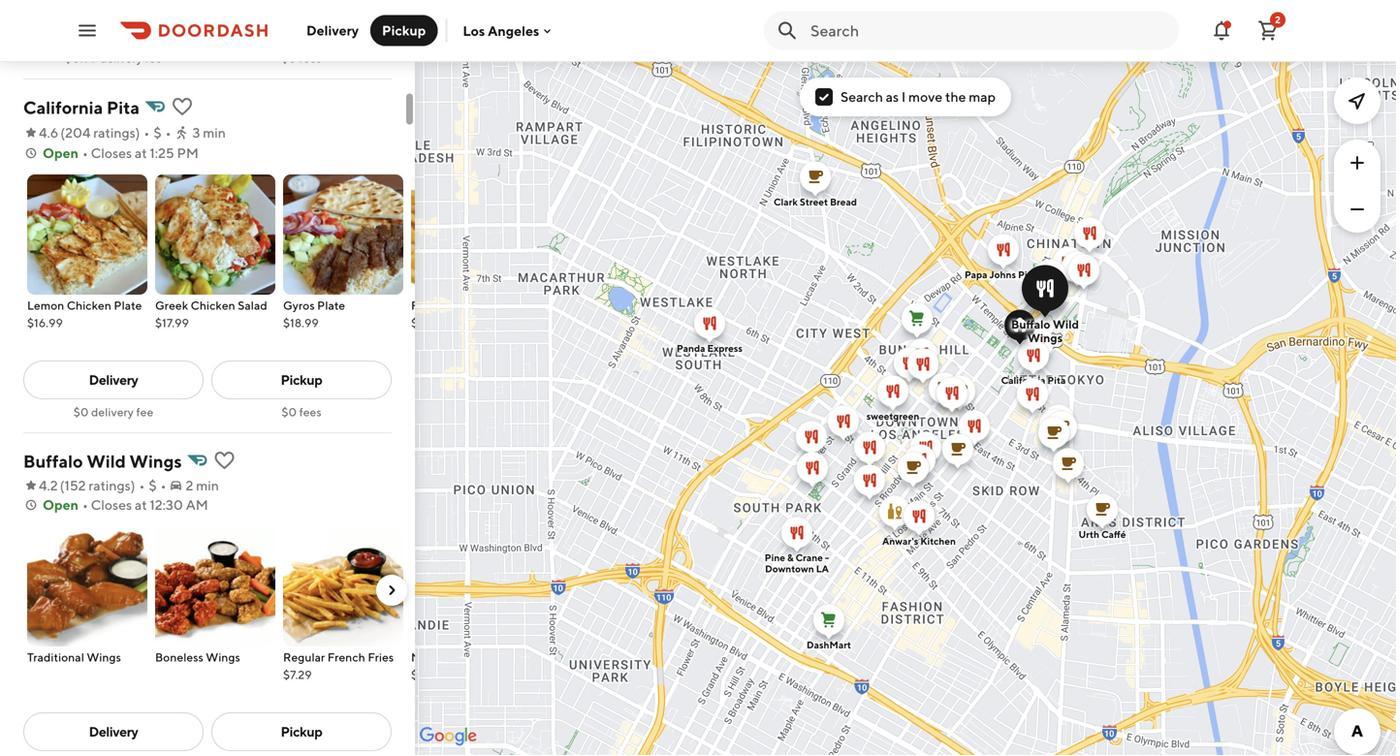Task type: vqa. For each thing, say whether or not it's contained in the screenshot.
$0 delivery fee
yes



Task type: locate. For each thing, give the bounding box(es) containing it.
salad
[[238, 299, 267, 312]]

0 vertical spatial fees
[[299, 51, 322, 65]]

1 horizontal spatial plate
[[317, 299, 345, 312]]

1 closes from the top
[[91, 145, 132, 161]]

1 vertical spatial 2
[[186, 478, 193, 494]]

$0.99 delivery fee
[[65, 51, 162, 65]]

)
[[135, 125, 140, 141], [131, 478, 135, 494]]

1 vertical spatial )
[[131, 478, 135, 494]]

chicken
[[67, 299, 111, 312], [191, 299, 235, 312]]

delivery
[[306, 22, 359, 38], [89, 372, 138, 388], [89, 724, 138, 740]]

pizza
[[1018, 269, 1043, 280], [1018, 269, 1043, 280]]

2 chicken from the left
[[191, 299, 235, 312]]

clark
[[774, 196, 798, 208], [774, 196, 798, 208]]

1 vertical spatial fees
[[299, 405, 322, 419]]

ratings for wild
[[89, 478, 131, 494]]

0 horizontal spatial plate
[[114, 299, 142, 312]]

) up open • closes at 12:30 am
[[131, 478, 135, 494]]

0 vertical spatial )
[[135, 125, 140, 141]]

traditional
[[27, 651, 84, 664]]

) for wild
[[131, 478, 135, 494]]

$0 fees down delivery button
[[282, 51, 322, 65]]

plate left greek
[[114, 299, 142, 312]]

pine & crane - downtown la
[[765, 552, 829, 575], [765, 552, 829, 575]]

( for buffalo
[[60, 478, 64, 494]]

2 open from the top
[[43, 497, 79, 513]]

0 horizontal spatial 2
[[186, 478, 193, 494]]

1 vertical spatial delivery
[[91, 405, 134, 419]]

delivery for delivery button
[[306, 22, 359, 38]]

lemon chicken plate $16.99
[[27, 299, 142, 330]]

closes for pita
[[91, 145, 132, 161]]

0 horizontal spatial click to add this store to your saved list image
[[170, 95, 194, 118]]

pickup for pickup button
[[382, 22, 426, 38]]

0 vertical spatial click to add this store to your saved list image
[[170, 95, 194, 118]]

1 vertical spatial pickup
[[281, 372, 322, 388]]

• up 1:25
[[165, 125, 171, 141]]

click to add this store to your saved list image for buffalo wild wings
[[213, 449, 236, 472]]

$0 up 152
[[73, 405, 89, 419]]

la
[[816, 564, 829, 575], [816, 564, 829, 575]]

2 vertical spatial pickup
[[281, 724, 322, 740]]

pickup for first pickup link
[[281, 372, 322, 388]]

angeles
[[488, 23, 540, 39]]

wild
[[1053, 318, 1079, 331], [1053, 318, 1079, 331], [87, 451, 126, 472]]

kitchen
[[921, 536, 956, 547], [921, 536, 956, 547]]

1 vertical spatial click to add this store to your saved list image
[[213, 449, 236, 472]]

1 vertical spatial pickup link
[[211, 713, 392, 752]]

delivery left pickup button
[[306, 22, 359, 38]]

greek
[[155, 299, 188, 312]]

$ up 12:30 in the left of the page
[[149, 478, 157, 494]]

pine
[[765, 552, 786, 564], [765, 552, 786, 564]]

min
[[203, 125, 226, 141], [196, 478, 219, 494]]

at for wild
[[135, 497, 147, 513]]

pickup left los
[[382, 22, 426, 38]]

•
[[144, 125, 150, 141], [165, 125, 171, 141], [82, 145, 88, 161], [139, 478, 145, 494], [161, 478, 166, 494], [82, 497, 88, 513]]

1 vertical spatial $0 fees
[[282, 405, 322, 419]]

delivery link
[[23, 361, 204, 400], [23, 713, 204, 752]]

buffalo
[[1012, 318, 1051, 331], [1012, 318, 1051, 331], [23, 451, 83, 472]]

pickup for second pickup link from the top of the page
[[281, 724, 322, 740]]

delivery up ( 152 ratings )
[[91, 405, 134, 419]]

lemon chicken plate image
[[27, 175, 147, 295]]

$0 fees
[[282, 51, 322, 65], [282, 405, 322, 419]]

-
[[825, 552, 829, 564], [825, 552, 829, 564]]

crane
[[796, 552, 823, 564], [796, 552, 823, 564]]

) up open • closes at 1:25 pm
[[135, 125, 140, 141]]

click to add this store to your saved list image up 2 min
[[213, 449, 236, 472]]

chicken left salad
[[191, 299, 235, 312]]

$0
[[282, 51, 297, 65], [73, 405, 89, 419], [282, 405, 297, 419]]

1 horizontal spatial click to add this store to your saved list image
[[213, 449, 236, 472]]

closes down ( 204 ratings )
[[91, 145, 132, 161]]

3 min
[[192, 125, 226, 141]]

caffé
[[1102, 529, 1127, 540], [1102, 529, 1127, 540]]

california pita
[[23, 97, 140, 118], [1002, 375, 1066, 386], [1002, 375, 1066, 386]]

at left 1:25
[[135, 145, 147, 161]]

pickup down the $18.99
[[281, 372, 322, 388]]

chicken inside lemon chicken plate $16.99
[[67, 299, 111, 312]]

1 vertical spatial • $
[[139, 478, 157, 494]]

0 vertical spatial delivery
[[100, 51, 142, 65]]

move
[[909, 89, 943, 105]]

$0.99
[[65, 51, 97, 65]]

map
[[969, 89, 996, 105]]

delivery link up $0 delivery fee
[[23, 361, 204, 400]]

1 chicken from the left
[[67, 299, 111, 312]]

4.2
[[39, 478, 58, 494]]

1 vertical spatial min
[[196, 478, 219, 494]]

1 open from the top
[[43, 145, 79, 161]]

zoom in image
[[1346, 151, 1369, 175]]

california
[[23, 97, 103, 118], [1002, 375, 1046, 386], [1002, 375, 1046, 386]]

2 right notification bell image
[[1275, 14, 1281, 25]]

at left 12:30 in the left of the page
[[135, 497, 147, 513]]

express
[[708, 343, 743, 354], [708, 343, 743, 354]]

chicken right lemon
[[67, 299, 111, 312]]

pickup link
[[211, 361, 392, 400], [211, 713, 392, 752]]

delivery
[[100, 51, 142, 65], [91, 405, 134, 419]]

panda express
[[677, 343, 743, 354], [677, 343, 743, 354]]

regular french fries image
[[283, 527, 403, 647]]

1 vertical spatial $
[[149, 478, 157, 494]]

min up am
[[196, 478, 219, 494]]

• up open • closes at 1:25 pm
[[144, 125, 150, 141]]

min for california pita
[[203, 125, 226, 141]]

2 inside button
[[1275, 14, 1281, 25]]

0 vertical spatial (
[[60, 125, 65, 141]]

2 for 2
[[1275, 14, 1281, 25]]

1 vertical spatial fee
[[136, 405, 153, 419]]

2 fees from the top
[[299, 405, 322, 419]]

• $
[[144, 125, 162, 141], [139, 478, 157, 494]]

greek chicken salad $17.99
[[155, 299, 267, 330]]

pickup down $7.29
[[281, 724, 322, 740]]

plate right gyros
[[317, 299, 345, 312]]

papa johns pizza
[[965, 269, 1043, 280], [965, 269, 1043, 280]]

1 at from the top
[[135, 145, 147, 161]]

1 vertical spatial open
[[43, 497, 79, 513]]

dashmart
[[807, 640, 852, 651], [807, 640, 852, 651]]

delivery for $0.99
[[100, 51, 142, 65]]

at
[[135, 145, 147, 161], [135, 497, 147, 513]]

panda
[[677, 343, 706, 354], [677, 343, 706, 354]]

pickup
[[382, 22, 426, 38], [281, 372, 322, 388], [281, 724, 322, 740]]

pickup inside button
[[382, 22, 426, 38]]

open • closes at 12:30 am
[[43, 497, 208, 513]]

click to add this store to your saved list image up 3
[[170, 95, 194, 118]]

1 delivery link from the top
[[23, 361, 204, 400]]

1 vertical spatial delivery link
[[23, 713, 204, 752]]

1 plate from the left
[[114, 299, 142, 312]]

$
[[154, 125, 162, 141], [149, 478, 157, 494]]

click to add this store to your saved list image
[[170, 95, 194, 118], [213, 449, 236, 472]]

closes down ( 152 ratings )
[[91, 497, 132, 513]]

urth
[[1079, 529, 1100, 540], [1079, 529, 1100, 540]]

open down 4.6
[[43, 145, 79, 161]]

delivery up $0 delivery fee
[[89, 372, 138, 388]]

street
[[800, 196, 828, 208], [800, 196, 828, 208]]

0 vertical spatial pickup
[[382, 22, 426, 38]]

0 vertical spatial delivery link
[[23, 361, 204, 400]]

open for buffalo
[[43, 497, 79, 513]]

open menu image
[[76, 19, 99, 42]]

0 horizontal spatial chicken
[[67, 299, 111, 312]]

1 horizontal spatial 2
[[1275, 14, 1281, 25]]

plate inside lemon chicken plate $16.99
[[114, 299, 142, 312]]

min right 3
[[203, 125, 226, 141]]

2 plate from the left
[[317, 299, 345, 312]]

ratings for pita
[[93, 125, 135, 141]]

0 vertical spatial pickup link
[[211, 361, 392, 400]]

$0 down the $18.99
[[282, 405, 297, 419]]

(
[[60, 125, 65, 141], [60, 478, 64, 494]]

$ up 1:25
[[154, 125, 162, 141]]

average rating of 4.6 out of 5 element
[[23, 123, 58, 143]]

0 vertical spatial open
[[43, 145, 79, 161]]

the
[[946, 89, 966, 105]]

regular french fries $7.29
[[283, 651, 394, 682]]

delivery for $0
[[91, 405, 134, 419]]

gyros plate image
[[283, 175, 403, 295]]

&
[[788, 552, 794, 564], [788, 552, 794, 564]]

fee up open • closes at 12:30 am
[[136, 405, 153, 419]]

plate inside gyros plate $18.99
[[317, 299, 345, 312]]

2 closes from the top
[[91, 497, 132, 513]]

buffalo wild wings
[[1012, 318, 1079, 345], [1012, 318, 1079, 345], [23, 451, 182, 472]]

ratings
[[93, 125, 135, 141], [89, 478, 131, 494]]

chicken inside greek chicken salad $17.99
[[191, 299, 235, 312]]

closes
[[91, 145, 132, 161], [91, 497, 132, 513]]

0 vertical spatial $
[[154, 125, 162, 141]]

( right 4.6
[[60, 125, 65, 141]]

1 vertical spatial ratings
[[89, 478, 131, 494]]

search as i move the map
[[841, 89, 996, 105]]

open down 4.2
[[43, 497, 79, 513]]

bread
[[830, 196, 857, 208], [830, 196, 857, 208]]

powered by google image
[[420, 727, 477, 747]]

0 vertical spatial • $
[[144, 125, 162, 141]]

2
[[1275, 14, 1281, 25], [186, 478, 193, 494]]

delivery down traditional wings
[[89, 724, 138, 740]]

1 vertical spatial delivery
[[89, 372, 138, 388]]

clark street bread
[[774, 196, 857, 208], [774, 196, 857, 208]]

gyros plate $18.99
[[283, 299, 345, 330]]

traditional wings
[[27, 651, 121, 664]]

fees down the $18.99
[[299, 405, 322, 419]]

papa
[[965, 269, 988, 280], [965, 269, 988, 280]]

( right 4.2
[[60, 478, 64, 494]]

delivery link down traditional wings
[[23, 713, 204, 752]]

open for california
[[43, 145, 79, 161]]

0 vertical spatial fee
[[145, 51, 162, 65]]

anwar's
[[883, 536, 919, 547], [883, 536, 919, 547]]

) for pita
[[135, 125, 140, 141]]

open
[[43, 145, 79, 161], [43, 497, 79, 513]]

0 vertical spatial 2
[[1275, 14, 1281, 25]]

johns
[[990, 269, 1016, 280], [990, 269, 1016, 280]]

$0 for delivery
[[73, 405, 89, 419]]

2 pickup link from the top
[[211, 713, 392, 752]]

fries
[[368, 651, 394, 664]]

Store search: begin typing to search for stores available on DoorDash text field
[[811, 20, 1168, 41]]

ratings up open • closes at 12:30 am
[[89, 478, 131, 494]]

downtown
[[765, 564, 814, 575], [765, 564, 814, 575]]

0 vertical spatial min
[[203, 125, 226, 141]]

$ for wild
[[149, 478, 157, 494]]

• $ up 1:25
[[144, 125, 162, 141]]

wings
[[1028, 331, 1063, 345], [1028, 331, 1063, 345], [130, 451, 182, 472], [87, 651, 121, 664], [206, 651, 240, 664]]

plate
[[114, 299, 142, 312], [317, 299, 345, 312]]

0 vertical spatial ratings
[[93, 125, 135, 141]]

pita
[[107, 97, 140, 118], [1048, 375, 1066, 386], [1048, 375, 1066, 386]]

1 vertical spatial (
[[60, 478, 64, 494]]

pickup link down $7.29
[[211, 713, 392, 752]]

greek chicken salad image
[[155, 175, 275, 295]]

fee for $0 delivery fee
[[136, 405, 153, 419]]

0 vertical spatial $0 fees
[[282, 51, 322, 65]]

1 vertical spatial closes
[[91, 497, 132, 513]]

delivery inside delivery button
[[306, 22, 359, 38]]

2 at from the top
[[135, 497, 147, 513]]

0 vertical spatial at
[[135, 145, 147, 161]]

search
[[841, 89, 883, 105]]

fees down delivery button
[[299, 51, 322, 65]]

pm
[[177, 145, 199, 161]]

0 vertical spatial closes
[[91, 145, 132, 161]]

• $ up 12:30 in the left of the page
[[139, 478, 157, 494]]

$16.99
[[27, 316, 63, 330]]

at for pita
[[135, 145, 147, 161]]

1 vertical spatial at
[[135, 497, 147, 513]]

urth caffé anwar's kitchen
[[883, 529, 1127, 547], [883, 529, 1127, 547]]

pickup link down the $18.99
[[211, 361, 392, 400]]

delivery right $0.99
[[100, 51, 142, 65]]

$17.99
[[155, 316, 189, 330]]

fee right $0.99
[[145, 51, 162, 65]]

$18.99
[[283, 316, 319, 330]]

1 horizontal spatial chicken
[[191, 299, 235, 312]]

sweetgreen
[[867, 411, 920, 422], [867, 411, 920, 422]]

$0 fees down the $18.99
[[282, 405, 322, 419]]

0 vertical spatial delivery
[[306, 22, 359, 38]]

204
[[65, 125, 91, 141]]

$0 down delivery button
[[282, 51, 297, 65]]

ratings up open • closes at 1:25 pm
[[93, 125, 135, 141]]

2 up am
[[186, 478, 193, 494]]

2 vertical spatial delivery
[[89, 724, 138, 740]]



Task type: describe. For each thing, give the bounding box(es) containing it.
notification bell image
[[1210, 19, 1234, 42]]

zoom out image
[[1346, 198, 1369, 221]]

1 fees from the top
[[299, 51, 322, 65]]

am
[[186, 497, 208, 513]]

los angeles
[[463, 23, 540, 39]]

click to add this store to your saved list image for california pita
[[170, 95, 194, 118]]

delivery for 1st delivery link from the bottom of the page
[[89, 724, 138, 740]]

( for california
[[60, 125, 65, 141]]

los angeles button
[[463, 23, 555, 39]]

• down 152
[[82, 497, 88, 513]]

• $ for wild
[[139, 478, 157, 494]]

boneless wings image
[[155, 527, 275, 647]]

152
[[64, 478, 86, 494]]

1 items, open order cart image
[[1257, 19, 1280, 42]]

wings inside button
[[87, 651, 121, 664]]

closes for wild
[[91, 497, 132, 513]]

• up 12:30 in the left of the page
[[161, 478, 166, 494]]

map region
[[364, 0, 1397, 756]]

3
[[192, 125, 200, 141]]

open • closes at 1:25 pm
[[43, 145, 199, 161]]

1:25
[[150, 145, 174, 161]]

wings inside button
[[206, 651, 240, 664]]

( 204 ratings )
[[60, 125, 140, 141]]

lemon
[[27, 299, 64, 312]]

• $ for pita
[[144, 125, 162, 141]]

min for buffalo wild wings
[[196, 478, 219, 494]]

$7.29
[[283, 668, 312, 682]]

( 152 ratings )
[[60, 478, 135, 494]]

los
[[463, 23, 485, 39]]

recenter the map image
[[1346, 89, 1369, 113]]

chicken for lemon
[[67, 299, 111, 312]]

$ for pita
[[154, 125, 162, 141]]

boneless wings
[[155, 651, 240, 664]]

fee for $0.99 delivery fee
[[145, 51, 162, 65]]

traditional wings button
[[27, 527, 147, 666]]

traditional wings image
[[27, 527, 147, 647]]

2 $0 fees from the top
[[282, 405, 322, 419]]

2 min
[[186, 478, 219, 494]]

pickup button
[[371, 15, 438, 46]]

1 $0 fees from the top
[[282, 51, 322, 65]]

french
[[328, 651, 365, 664]]

• up open • closes at 12:30 am
[[139, 478, 145, 494]]

2 for 2 min
[[186, 478, 193, 494]]

boneless wings button
[[155, 527, 275, 666]]

next image
[[384, 583, 400, 598]]

Search as I move the map checkbox
[[816, 88, 833, 106]]

regular
[[283, 651, 325, 664]]

2 delivery link from the top
[[23, 713, 204, 752]]

• down 204
[[82, 145, 88, 161]]

delivery button
[[295, 15, 371, 46]]

2 button
[[1249, 11, 1288, 50]]

delivery for 1st delivery link from the top of the page
[[89, 372, 138, 388]]

as
[[886, 89, 899, 105]]

gyros
[[283, 299, 315, 312]]

average rating of 4.2 out of 5 element
[[23, 476, 58, 496]]

boneless
[[155, 651, 204, 664]]

4.6
[[39, 125, 58, 141]]

i
[[902, 89, 906, 105]]

1 pickup link from the top
[[211, 361, 392, 400]]

$0 for pickup
[[282, 405, 297, 419]]

chicken for greek
[[191, 299, 235, 312]]

$0 delivery fee
[[73, 405, 153, 419]]

12:30
[[150, 497, 183, 513]]



